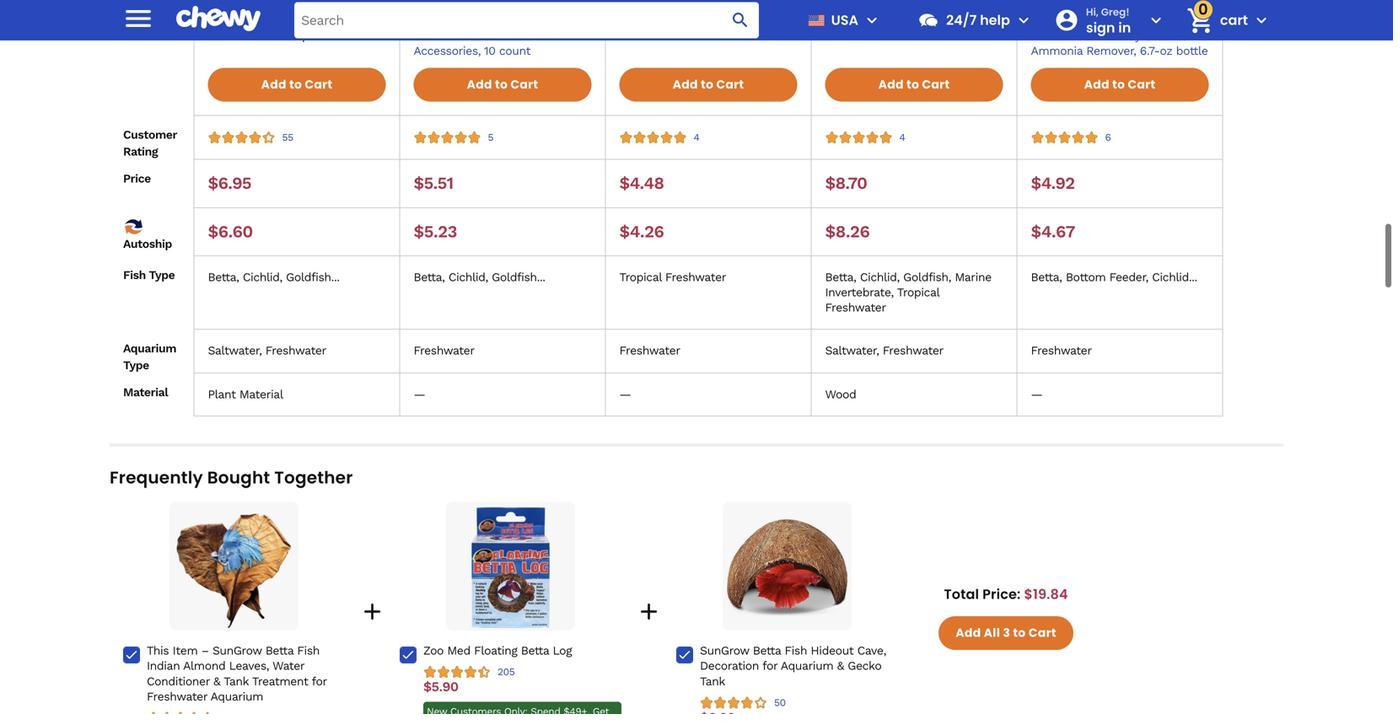 Task type: describe. For each thing, give the bounding box(es) containing it.
aquarium inside sungrow betta fish hideout cave, decoration for aquarium & gecko tank
[[781, 659, 834, 673]]

cart menu image
[[1252, 10, 1272, 30]]

treatment
[[252, 675, 308, 689]]

frequently bought together
[[110, 466, 353, 490]]

$8.70
[[825, 173, 867, 193]]

add to cart for 4th add to cart button from the right
[[467, 76, 539, 93]]

type for aquarium type
[[123, 359, 149, 373]]

cave,
[[858, 644, 886, 658]]

3 — from the left
[[1031, 388, 1043, 402]]

& for gecko
[[837, 659, 844, 673]]

$4.67
[[1031, 222, 1075, 241]]

account menu image
[[1146, 10, 1166, 30]]

customer
[[123, 128, 177, 142]]

cart inside the 'add all 3 to cart' button
[[1029, 625, 1057, 642]]

betta for leaves,
[[265, 644, 294, 658]]

$4.26
[[620, 222, 664, 241]]

frequently bought together image for zoo
[[450, 507, 572, 629]]

add all 3 to cart button
[[939, 617, 1074, 651]]

add all 3 to cart
[[956, 625, 1057, 642]]

$6.60 text field
[[208, 222, 253, 242]]

205
[[498, 667, 515, 678]]

4 add to cart button from the left
[[825, 68, 1003, 102]]

leaves,
[[229, 659, 269, 673]]

zoo
[[423, 644, 444, 658]]

$5.90 text field
[[423, 679, 459, 696]]

hi, greg! sign in
[[1086, 5, 1131, 37]]

tank inside sungrow betta fish indian almond leaves, water conditioner & tank treatment for freshwater aquarium
[[224, 675, 249, 689]]

1 frequently bought together image from the left
[[173, 507, 295, 629]]

hi,
[[1086, 5, 1099, 19]]

$4.67 text field
[[1031, 222, 1075, 242]]

fish for sungrow betta fish indian almond leaves, water conditioner & tank treatment for freshwater aquarium
[[297, 644, 320, 658]]

1 horizontal spatial material
[[240, 388, 283, 402]]

menu image
[[862, 10, 882, 30]]

2 — from the left
[[620, 388, 631, 402]]

gecko
[[848, 659, 882, 673]]

1 goldfish... from the left
[[286, 270, 340, 284]]

frequently bought together image for sungrow
[[727, 507, 848, 629]]

5 add to cart button from the left
[[1031, 68, 1209, 102]]

to for 4th add to cart button from the right
[[495, 76, 508, 93]]

betta, cichlid, goldfish, marine invertebrate, tropical freshwater
[[825, 270, 992, 315]]

6
[[1105, 131, 1111, 143]]

2 betta from the left
[[521, 644, 549, 658]]

aquarium type
[[123, 342, 176, 373]]

fish for sungrow betta fish hideout cave, decoration for aquarium & gecko tank
[[785, 644, 807, 658]]

0 vertical spatial tropical
[[620, 270, 662, 284]]

zoo med floating betta log link
[[423, 644, 622, 659]]

hideout
[[811, 644, 854, 658]]

conditioner
[[147, 675, 210, 689]]

$6.60
[[208, 222, 253, 241]]

usa button
[[801, 0, 882, 40]]

$5.23
[[414, 222, 457, 241]]

chewy support image
[[918, 9, 940, 31]]

24/7 help
[[946, 11, 1010, 30]]

add to cart for 1st add to cart button from right
[[1084, 76, 1156, 93]]

–
[[201, 644, 209, 658]]

water
[[273, 659, 304, 673]]

$19.84
[[1024, 585, 1068, 604]]

sungrow betta fish hideout cave, decoration for aquarium & gecko tank link
[[700, 644, 898, 689]]

almond
[[183, 659, 225, 673]]

tropical inside betta, cichlid, goldfish, marine invertebrate, tropical freshwater
[[897, 286, 940, 300]]

autoship
[[123, 237, 172, 251]]

to for fifth add to cart button from the right
[[289, 76, 302, 93]]

0 horizontal spatial material
[[123, 386, 168, 400]]

$8.26 text field
[[825, 222, 870, 242]]

tank inside sungrow betta fish hideout cave, decoration for aquarium & gecko tank
[[700, 675, 725, 689]]

to inside button
[[1013, 625, 1026, 642]]

2 saltwater, freshwater from the left
[[825, 344, 944, 358]]

1 betta,  cichlid,  goldfish... from the left
[[208, 270, 340, 284]]

$4.92
[[1031, 173, 1075, 193]]

55
[[282, 131, 293, 143]]

chewy home image
[[176, 0, 261, 37]]

add to cart for 3rd add to cart button from the left
[[673, 76, 744, 93]]

price:
[[983, 585, 1021, 604]]

sungrow for decoration
[[700, 644, 749, 658]]

1 add to cart button from the left
[[208, 68, 386, 102]]

sungrow betta fish hideout cave, decoration for aquarium & gecko tank
[[700, 644, 886, 689]]

decoration
[[700, 659, 759, 673]]

add to cart for second add to cart button from right
[[879, 76, 950, 93]]

2 betta,  cichlid,  goldfish... from the left
[[414, 270, 545, 284]]

4 betta, from the left
[[1031, 270, 1062, 284]]

cichlid, inside betta, cichlid, goldfish, marine invertebrate, tropical freshwater
[[860, 270, 900, 284]]

med
[[447, 644, 471, 658]]

type for fish type
[[149, 268, 175, 282]]

bottom
[[1066, 270, 1106, 284]]

submit search image
[[730, 10, 751, 30]]

1 — from the left
[[414, 388, 425, 402]]

sign
[[1086, 18, 1116, 37]]

usa
[[831, 11, 859, 30]]

this
[[147, 644, 169, 658]]

add to cart for fifth add to cart button from the right
[[261, 76, 333, 93]]



Task type: locate. For each thing, give the bounding box(es) containing it.
$5.51
[[414, 173, 453, 193]]

1 tank from the left
[[224, 675, 249, 689]]

1 horizontal spatial saltwater, freshwater
[[825, 344, 944, 358]]

to for second add to cart button from right
[[907, 76, 920, 93]]

betta inside sungrow betta fish hideout cave, decoration for aquarium & gecko tank
[[753, 644, 781, 658]]

0 vertical spatial &
[[837, 659, 844, 673]]

plant
[[208, 388, 236, 402]]

aquarium down fish type at the left
[[123, 342, 176, 356]]

0 horizontal spatial —
[[414, 388, 425, 402]]

plant material
[[208, 388, 283, 402]]

& down hideout
[[837, 659, 844, 673]]

total price: $19.84
[[944, 585, 1068, 604]]

betta,  cichlid,  goldfish... down $6.60 text field
[[208, 270, 340, 284]]

0 horizontal spatial saltwater, freshwater
[[208, 344, 326, 358]]

add to cart up 55
[[261, 76, 333, 93]]

saltwater, up plant material on the bottom of page
[[208, 344, 262, 358]]

for right "treatment" at left bottom
[[312, 675, 327, 689]]

cichlid, down $6.60 text field
[[243, 270, 282, 284]]

$8.70 text field
[[825, 173, 867, 194]]

add to cart button up 6
[[1031, 68, 1209, 102]]

fish down 'autoship'
[[123, 268, 146, 282]]

betta,  bottom feeder,  cichlid...
[[1031, 270, 1198, 284]]

0 horizontal spatial tank
[[224, 675, 249, 689]]

tank down leaves, on the left
[[224, 675, 249, 689]]

fish inside sungrow betta fish hideout cave, decoration for aquarium & gecko tank
[[785, 644, 807, 658]]

1 horizontal spatial aquarium
[[211, 690, 263, 704]]

3 add to cart button from the left
[[620, 68, 798, 102]]

$5.23 text field
[[414, 222, 457, 242]]

tank
[[224, 675, 249, 689], [700, 675, 725, 689]]

to for 3rd add to cart button from the left
[[701, 76, 714, 93]]

0 horizontal spatial frequently bought together image
[[173, 507, 295, 629]]

betta, left "bottom" at the right top of the page
[[1031, 270, 1062, 284]]

$8.26
[[825, 222, 870, 241]]

2 horizontal spatial betta
[[753, 644, 781, 658]]

2 goldfish... from the left
[[492, 270, 545, 284]]

0 horizontal spatial tropical
[[620, 270, 662, 284]]

add to cart button
[[208, 68, 386, 102], [414, 68, 592, 102], [620, 68, 798, 102], [825, 68, 1003, 102], [1031, 68, 1209, 102]]

& inside sungrow betta fish hideout cave, decoration for aquarium & gecko tank
[[837, 659, 844, 673]]

cichlid, down $5.23 text box
[[449, 270, 488, 284]]

add to cart button down submit search icon
[[620, 68, 798, 102]]

fish up water
[[297, 644, 320, 658]]

1 horizontal spatial —
[[620, 388, 631, 402]]

1 horizontal spatial cichlid,
[[449, 270, 488, 284]]

2 4 from the left
[[900, 131, 906, 143]]

indian
[[147, 659, 180, 673]]

2 horizontal spatial cichlid,
[[860, 270, 900, 284]]

1 horizontal spatial &
[[837, 659, 844, 673]]

betta for decoration
[[753, 644, 781, 658]]

1 horizontal spatial tank
[[700, 675, 725, 689]]

betta, down $5.23 text box
[[414, 270, 445, 284]]

1 add to cart from the left
[[261, 76, 333, 93]]

3
[[1003, 625, 1011, 642]]

2 saltwater, from the left
[[825, 344, 879, 358]]

Product search field
[[294, 2, 759, 38]]

tropical down $4.26 text box
[[620, 270, 662, 284]]

2 horizontal spatial —
[[1031, 388, 1043, 402]]

1 betta from the left
[[265, 644, 294, 658]]

add to cart button down chewy support icon
[[825, 68, 1003, 102]]

0 horizontal spatial fish
[[123, 268, 146, 282]]

betta,  cichlid,  goldfish... down $5.23 text box
[[414, 270, 545, 284]]

2 tank from the left
[[700, 675, 725, 689]]

for up 50
[[763, 659, 778, 673]]

2 horizontal spatial aquarium
[[781, 659, 834, 673]]

2 horizontal spatial frequently bought together image
[[727, 507, 848, 629]]

$6.95 text field
[[208, 173, 251, 194]]

betta, up invertebrate,
[[825, 270, 857, 284]]

betta,  cichlid,  goldfish...
[[208, 270, 340, 284], [414, 270, 545, 284]]

bought
[[207, 466, 270, 490]]

saltwater, freshwater up plant material on the bottom of page
[[208, 344, 326, 358]]

for inside sungrow betta fish hideout cave, decoration for aquarium & gecko tank
[[763, 659, 778, 673]]

3 frequently bought together image from the left
[[727, 507, 848, 629]]

add to cart button up 55
[[208, 68, 386, 102]]

fish inside sungrow betta fish indian almond leaves, water conditioner & tank treatment for freshwater aquarium
[[297, 644, 320, 658]]

2 add to cart button from the left
[[414, 68, 592, 102]]

sungrow up leaves, on the left
[[213, 644, 262, 658]]

zoo med floating betta log
[[423, 644, 572, 658]]

in
[[1119, 18, 1131, 37]]

$4.26 text field
[[620, 222, 664, 242]]

$6.95
[[208, 173, 251, 193]]

& for tank
[[213, 675, 220, 689]]

$4.48
[[620, 173, 664, 193]]

0 horizontal spatial 4
[[694, 131, 700, 143]]

50
[[774, 697, 786, 709]]

1 betta, from the left
[[208, 270, 239, 284]]

fish left hideout
[[785, 644, 807, 658]]

cichlid,
[[243, 270, 282, 284], [449, 270, 488, 284], [860, 270, 900, 284]]

0 horizontal spatial goldfish...
[[286, 270, 340, 284]]

freshwater inside sungrow betta fish indian almond leaves, water conditioner & tank treatment for freshwater aquarium
[[147, 690, 207, 704]]

betta left log
[[521, 644, 549, 658]]

1 vertical spatial aquarium
[[781, 659, 834, 673]]

1 vertical spatial for
[[312, 675, 327, 689]]

2 cichlid, from the left
[[449, 270, 488, 284]]

material right "plant"
[[240, 388, 283, 402]]

0 horizontal spatial betta,  cichlid,  goldfish...
[[208, 270, 340, 284]]

0 vertical spatial for
[[763, 659, 778, 673]]

feeder,
[[1110, 270, 1149, 284]]

1 horizontal spatial 4
[[900, 131, 906, 143]]

add
[[261, 76, 287, 93], [467, 76, 492, 93], [673, 76, 698, 93], [879, 76, 904, 93], [1084, 76, 1110, 93], [956, 625, 981, 642]]

floating
[[474, 644, 517, 658]]

24/7 help link
[[911, 0, 1010, 40]]

together
[[274, 466, 353, 490]]

2 sungrow from the left
[[700, 644, 749, 658]]

Search text field
[[294, 2, 759, 38]]

to for 1st add to cart button from right
[[1113, 76, 1125, 93]]

2 frequently bought together image from the left
[[450, 507, 572, 629]]

sungrow betta fish indian almond leaves, water conditioner & tank treatment for freshwater aquarium
[[147, 644, 327, 704]]

saltwater,
[[208, 344, 262, 358], [825, 344, 879, 358]]

this item –
[[147, 644, 213, 658]]

0 horizontal spatial aquarium
[[123, 342, 176, 356]]

betta inside sungrow betta fish indian almond leaves, water conditioner & tank treatment for freshwater aquarium
[[265, 644, 294, 658]]

sungrow for leaves,
[[213, 644, 262, 658]]

None text field
[[700, 710, 735, 714]]

4 add to cart from the left
[[879, 76, 950, 93]]

cart
[[305, 76, 333, 93], [511, 76, 539, 93], [717, 76, 744, 93], [922, 76, 950, 93], [1128, 76, 1156, 93], [1029, 625, 1057, 642]]

betta, inside betta, cichlid, goldfish, marine invertebrate, tropical freshwater
[[825, 270, 857, 284]]

1 horizontal spatial goldfish...
[[492, 270, 545, 284]]

betta up water
[[265, 644, 294, 658]]

help
[[980, 11, 1010, 30]]

1 horizontal spatial betta
[[521, 644, 549, 658]]

greg!
[[1101, 5, 1130, 19]]

type
[[149, 268, 175, 282], [123, 359, 149, 373]]

goldfish,
[[904, 270, 952, 284]]

0 vertical spatial aquarium
[[123, 342, 176, 356]]

5
[[488, 131, 494, 143]]

log
[[553, 644, 572, 658]]

0 horizontal spatial sungrow
[[213, 644, 262, 658]]

betta, down $6.60 text field
[[208, 270, 239, 284]]

material down aquarium type at the left of the page
[[123, 386, 168, 400]]

$5.90
[[423, 679, 459, 695]]

all
[[984, 625, 1001, 642]]

1 vertical spatial type
[[123, 359, 149, 373]]

0 horizontal spatial betta
[[265, 644, 294, 658]]

—
[[414, 388, 425, 402], [620, 388, 631, 402], [1031, 388, 1043, 402]]

add to cart up '5'
[[467, 76, 539, 93]]

0 horizontal spatial for
[[312, 675, 327, 689]]

for inside sungrow betta fish indian almond leaves, water conditioner & tank treatment for freshwater aquarium
[[312, 675, 327, 689]]

saltwater, up wood
[[825, 344, 879, 358]]

frequently bought together image
[[173, 507, 295, 629], [450, 507, 572, 629], [727, 507, 848, 629]]

betta
[[265, 644, 294, 658], [521, 644, 549, 658], [753, 644, 781, 658]]

aquarium down leaves, on the left
[[211, 690, 263, 704]]

1 horizontal spatial saltwater,
[[825, 344, 879, 358]]

1 vertical spatial tropical
[[897, 286, 940, 300]]

3 betta, from the left
[[825, 270, 857, 284]]

0 horizontal spatial &
[[213, 675, 220, 689]]

goldfish...
[[286, 270, 340, 284], [492, 270, 545, 284]]

saltwater, freshwater
[[208, 344, 326, 358], [825, 344, 944, 358]]

cart link
[[1180, 0, 1248, 40]]

cart
[[1220, 11, 1248, 30]]

add to cart button up '5'
[[414, 68, 592, 102]]

fish type
[[123, 268, 175, 282]]

tropical down the goldfish,
[[897, 286, 940, 300]]

for
[[763, 659, 778, 673], [312, 675, 327, 689]]

1 vertical spatial &
[[213, 675, 220, 689]]

total
[[944, 585, 979, 604]]

1 saltwater, from the left
[[208, 344, 262, 358]]

0 vertical spatial type
[[149, 268, 175, 282]]

rating
[[123, 145, 158, 158]]

1 horizontal spatial sungrow
[[700, 644, 749, 658]]

aquarium
[[123, 342, 176, 356], [781, 659, 834, 673], [211, 690, 263, 704]]

1 saltwater, freshwater from the left
[[208, 344, 326, 358]]

0 horizontal spatial saltwater,
[[208, 344, 262, 358]]

items image
[[1185, 6, 1215, 35]]

help menu image
[[1014, 10, 1034, 30]]

& down almond
[[213, 675, 220, 689]]

betta up decoration
[[753, 644, 781, 658]]

$5.51 text field
[[414, 173, 453, 194]]

1 horizontal spatial frequently bought together image
[[450, 507, 572, 629]]

fish
[[123, 268, 146, 282], [297, 644, 320, 658], [785, 644, 807, 658]]

add to cart up 6
[[1084, 76, 1156, 93]]

$4.92 text field
[[1031, 173, 1075, 194]]

2 vertical spatial aquarium
[[211, 690, 263, 704]]

1 horizontal spatial for
[[763, 659, 778, 673]]

2 betta, from the left
[[414, 270, 445, 284]]

marine
[[955, 270, 992, 284]]

add to cart down chewy support icon
[[879, 76, 950, 93]]

cichlid...
[[1152, 270, 1198, 284]]

2 add to cart from the left
[[467, 76, 539, 93]]

invertebrate,
[[825, 286, 894, 300]]

tropical freshwater
[[620, 270, 726, 284]]

& inside sungrow betta fish indian almond leaves, water conditioner & tank treatment for freshwater aquarium
[[213, 675, 220, 689]]

saltwater, freshwater up wood
[[825, 344, 944, 358]]

tank down decoration
[[700, 675, 725, 689]]

menu image
[[121, 1, 155, 35]]

sungrow inside sungrow betta fish indian almond leaves, water conditioner & tank treatment for freshwater aquarium
[[213, 644, 262, 658]]

1 sungrow from the left
[[213, 644, 262, 658]]

sungrow inside sungrow betta fish hideout cave, decoration for aquarium & gecko tank
[[700, 644, 749, 658]]

1 horizontal spatial betta,  cichlid,  goldfish...
[[414, 270, 545, 284]]

1 horizontal spatial fish
[[297, 644, 320, 658]]

4
[[694, 131, 700, 143], [900, 131, 906, 143]]

1 cichlid, from the left
[[243, 270, 282, 284]]

aquarium inside sungrow betta fish indian almond leaves, water conditioner & tank treatment for freshwater aquarium
[[211, 690, 263, 704]]

&
[[837, 659, 844, 673], [213, 675, 220, 689]]

freshwater inside betta, cichlid, goldfish, marine invertebrate, tropical freshwater
[[825, 301, 886, 315]]

price
[[123, 172, 151, 185]]

3 cichlid, from the left
[[860, 270, 900, 284]]

tropical
[[620, 270, 662, 284], [897, 286, 940, 300]]

5 add to cart from the left
[[1084, 76, 1156, 93]]

wood
[[825, 388, 857, 402]]

item
[[173, 644, 198, 658]]

1 4 from the left
[[694, 131, 700, 143]]

1 horizontal spatial tropical
[[897, 286, 940, 300]]

material
[[123, 386, 168, 400], [240, 388, 283, 402]]

type inside aquarium type
[[123, 359, 149, 373]]

add to cart down submit search icon
[[673, 76, 744, 93]]

frequently
[[110, 466, 203, 490]]

sungrow
[[213, 644, 262, 658], [700, 644, 749, 658]]

3 add to cart from the left
[[673, 76, 744, 93]]

0 horizontal spatial cichlid,
[[243, 270, 282, 284]]

cichlid, up invertebrate,
[[860, 270, 900, 284]]

betta,
[[208, 270, 239, 284], [414, 270, 445, 284], [825, 270, 857, 284], [1031, 270, 1062, 284]]

freshwater
[[666, 270, 726, 284], [825, 301, 886, 315], [265, 344, 326, 358], [414, 344, 475, 358], [620, 344, 680, 358], [883, 344, 944, 358], [1031, 344, 1092, 358], [147, 690, 207, 704]]

$4.48 text field
[[620, 173, 664, 194]]

add inside button
[[956, 625, 981, 642]]

customer rating
[[123, 128, 177, 158]]

2 horizontal spatial fish
[[785, 644, 807, 658]]

sungrow up decoration
[[700, 644, 749, 658]]

aquarium down hideout
[[781, 659, 834, 673]]

3 betta from the left
[[753, 644, 781, 658]]

24/7
[[946, 11, 977, 30]]



Task type: vqa. For each thing, say whether or not it's contained in the screenshot.


